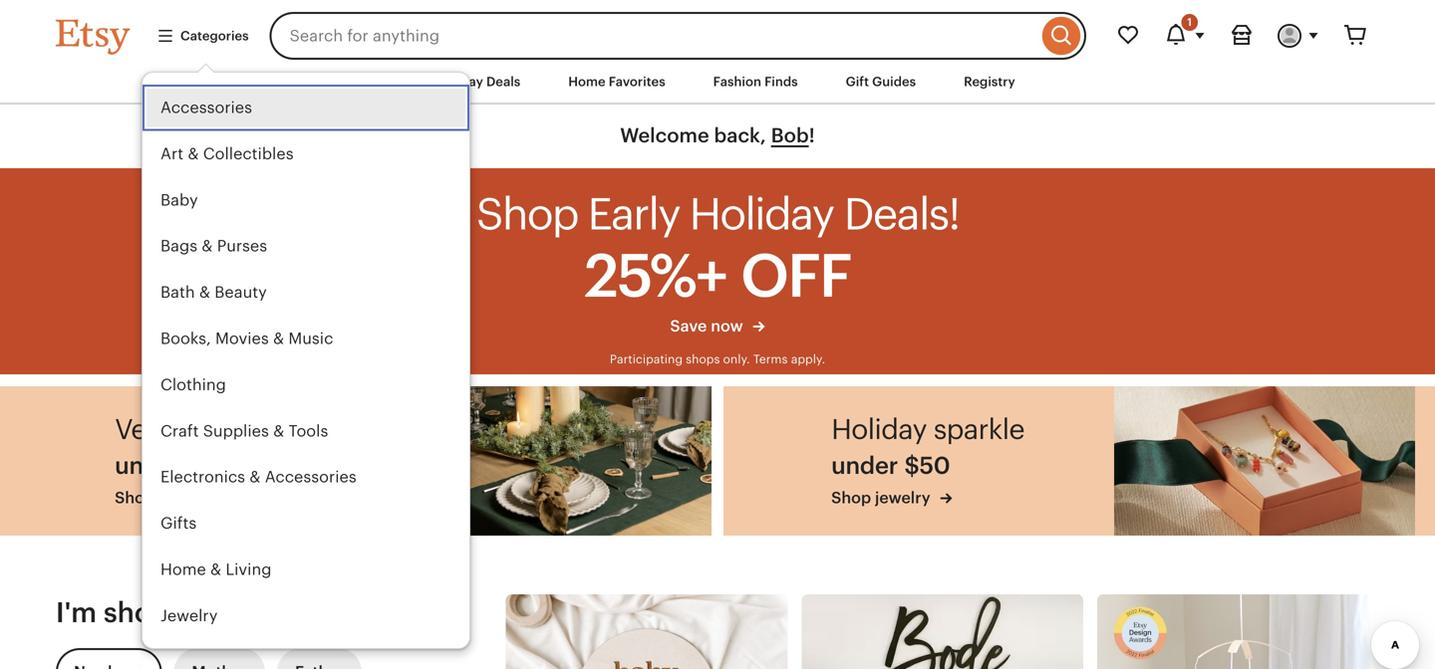 Task type: locate. For each thing, give the bounding box(es) containing it.
shop
[[476, 189, 578, 239], [115, 489, 155, 507], [831, 489, 871, 507]]

menu bar
[[20, 60, 1415, 105]]

books,
[[160, 330, 211, 348]]

shopping
[[103, 597, 230, 629]]

merry
[[178, 414, 253, 446]]

home for home & living
[[160, 561, 206, 579]]

accessories up art & collectibles
[[160, 99, 252, 117]]

categories button
[[142, 18, 264, 54]]

electronics
[[160, 469, 245, 487]]

participating
[[610, 353, 683, 367]]

& left tools
[[273, 423, 284, 440]]

& for accessories
[[249, 469, 261, 487]]

favorites
[[609, 74, 666, 89]]

living
[[226, 561, 272, 579]]

supplies
[[203, 423, 269, 440]]

0 horizontal spatial under $50
[[115, 453, 234, 480]]

home & living
[[160, 561, 272, 579]]

& for collectibles
[[188, 145, 199, 163]]

home left favorites
[[568, 74, 606, 89]]

0 horizontal spatial home
[[160, 561, 206, 579]]

bath & beauty
[[160, 284, 267, 302]]

now
[[711, 317, 743, 335]]

only.
[[723, 353, 750, 367]]

shop inside shop early holiday deals! 25%+ off save now
[[476, 189, 578, 239]]

registry link
[[949, 64, 1030, 100]]

shops
[[686, 353, 720, 367]]

decor
[[259, 414, 334, 446], [158, 489, 203, 507]]

home inside menu bar
[[568, 74, 606, 89]]

save
[[670, 317, 707, 335]]

0 horizontal spatial shop
[[115, 489, 155, 507]]

decor down clothing "link"
[[259, 414, 334, 446]]

1
[[1187, 16, 1192, 28]]

under $50 up jewelry
[[831, 453, 950, 480]]

a festive christmas table setting featuring two green table runners shown with glassware, serveware, and a candle centerpiece. image
[[411, 387, 712, 536]]

0 horizontal spatial decor
[[158, 489, 203, 507]]

1 horizontal spatial shop
[[476, 189, 578, 239]]

& right the bath
[[199, 284, 210, 302]]

gift
[[846, 74, 869, 89]]

baby
[[160, 191, 198, 209]]

1 vertical spatial decor
[[158, 489, 203, 507]]

i'm shopping for my...
[[56, 597, 345, 629]]

decor up gifts
[[158, 489, 203, 507]]

jewelry link
[[143, 594, 469, 640]]

1 under $50 from the left
[[115, 453, 234, 480]]

0 vertical spatial home
[[568, 74, 606, 89]]

1 horizontal spatial under $50
[[831, 453, 950, 480]]

accessories
[[160, 99, 252, 117], [265, 469, 357, 487]]

welcome
[[620, 124, 709, 147]]

purses
[[217, 238, 267, 255]]

bob
[[771, 124, 809, 147]]

shop jewelry link
[[831, 487, 1025, 510]]

participating shops only. terms apply.
[[610, 353, 825, 367]]

clothing link
[[143, 362, 469, 409]]

jewelry
[[875, 489, 931, 507]]

bags & purses
[[160, 238, 267, 255]]

accessories down craft supplies & tools link
[[265, 469, 357, 487]]

&
[[188, 145, 199, 163], [202, 238, 213, 255], [199, 284, 210, 302], [273, 330, 284, 348], [273, 423, 284, 440], [249, 469, 261, 487], [210, 561, 221, 579]]

under $50 down craft
[[115, 453, 234, 480]]

under $50
[[115, 453, 234, 480], [831, 453, 950, 480]]

1 vertical spatial accessories
[[265, 469, 357, 487]]

my...
[[281, 597, 345, 629]]

& left music
[[273, 330, 284, 348]]

craft
[[160, 423, 199, 440]]

home up shopping
[[160, 561, 206, 579]]

menu
[[142, 72, 470, 650]]

home inside menu
[[160, 561, 206, 579]]

& left 'living'
[[210, 561, 221, 579]]

collectibles
[[203, 145, 294, 163]]

shop decor link
[[115, 487, 334, 510]]

0 horizontal spatial accessories
[[160, 99, 252, 117]]

registry
[[964, 74, 1015, 89]]

shop inside holiday sparkle under $50 shop jewelry
[[831, 489, 871, 507]]

Search for anything text field
[[270, 12, 1038, 60]]

& right bags
[[202, 238, 213, 255]]

none search field inside banner
[[270, 12, 1086, 60]]

gift guides
[[846, 74, 916, 89]]

home favorites link
[[553, 64, 680, 100]]

& up shop decor link
[[249, 469, 261, 487]]

home
[[568, 74, 606, 89], [160, 561, 206, 579]]

gift guides link
[[831, 64, 931, 100]]

None search field
[[270, 12, 1086, 60]]

terms apply.
[[753, 353, 825, 367]]

electronics & accessories
[[160, 469, 357, 487]]

1 horizontal spatial home
[[568, 74, 606, 89]]

for
[[236, 597, 274, 629]]

2 under $50 from the left
[[831, 453, 950, 480]]

categories
[[180, 28, 249, 43]]

0 vertical spatial decor
[[259, 414, 334, 446]]

& right art
[[188, 145, 199, 163]]

home for home favorites
[[568, 74, 606, 89]]

1 vertical spatial home
[[160, 561, 206, 579]]

fashion finds link
[[698, 64, 813, 100]]

under $50 inside holiday sparkle under $50 shop jewelry
[[831, 453, 950, 480]]

baby link
[[143, 177, 469, 224]]

banner
[[20, 0, 1415, 650]]

1 horizontal spatial accessories
[[265, 469, 357, 487]]

2 horizontal spatial shop
[[831, 489, 871, 507]]



Task type: vqa. For each thing, say whether or not it's contained in the screenshot.
I'm shopping for my... at the left bottom of the page
yes



Task type: describe. For each thing, give the bounding box(es) containing it.
bath
[[160, 284, 195, 302]]

shop inside very merry decor under $50 shop decor
[[115, 489, 155, 507]]

1 horizontal spatial decor
[[259, 414, 334, 446]]

& for purses
[[202, 238, 213, 255]]

gifts link
[[143, 501, 469, 547]]

clothing
[[160, 376, 226, 394]]

!
[[809, 124, 815, 147]]

25%+ off
[[584, 242, 851, 310]]

early
[[588, 189, 680, 239]]

1 button
[[1152, 12, 1218, 60]]

very
[[115, 414, 171, 446]]

books, movies & music link
[[143, 316, 469, 362]]

craft supplies & tools link
[[143, 409, 469, 455]]

sparkle
[[934, 414, 1025, 446]]

jewelry
[[160, 608, 218, 625]]

accessories link
[[143, 85, 469, 131]]

art & collectibles
[[160, 145, 294, 163]]

art
[[160, 145, 184, 163]]

holiday
[[831, 414, 927, 446]]

shop early holiday deals! 25%+ off save now
[[476, 189, 959, 335]]

fashion finds
[[713, 74, 798, 89]]

movies
[[215, 330, 269, 348]]

bob link
[[771, 124, 809, 147]]

tools
[[289, 423, 328, 440]]

fashion
[[713, 74, 761, 89]]

holiday sparkle under $50 shop jewelry
[[831, 414, 1025, 507]]

menu containing accessories
[[142, 72, 470, 650]]

art & collectibles link
[[143, 131, 469, 177]]

electronics & accessories link
[[143, 455, 469, 501]]

gifts
[[160, 515, 197, 533]]

bags
[[160, 238, 197, 255]]

& for beauty
[[199, 284, 210, 302]]

save now link
[[476, 316, 959, 348]]

books, movies & music
[[160, 330, 333, 348]]

very merry decor under $50 shop decor
[[115, 414, 334, 507]]

bath & beauty link
[[143, 270, 469, 316]]

menu bar containing home favorites
[[20, 60, 1415, 105]]

banner containing accessories
[[20, 0, 1415, 650]]

guides
[[872, 74, 916, 89]]

i'm
[[56, 597, 97, 629]]

& for living
[[210, 561, 221, 579]]

back,
[[714, 124, 766, 147]]

craft supplies & tools
[[160, 423, 328, 440]]

home & living link
[[143, 547, 469, 594]]

home favorites
[[568, 74, 666, 89]]

bags & purses link
[[143, 224, 469, 270]]

holiday deals!
[[689, 189, 959, 239]]

under $50 inside very merry decor under $50 shop decor
[[115, 453, 234, 480]]

welcome back, bob !
[[620, 124, 815, 147]]

music
[[288, 330, 333, 348]]

finds
[[765, 74, 798, 89]]

a colorful charm choker statement necklace featuring six beads on a dainty gold chain shown in an open gift box. image
[[1114, 387, 1415, 536]]

0 vertical spatial accessories
[[160, 99, 252, 117]]

beauty
[[215, 284, 267, 302]]



